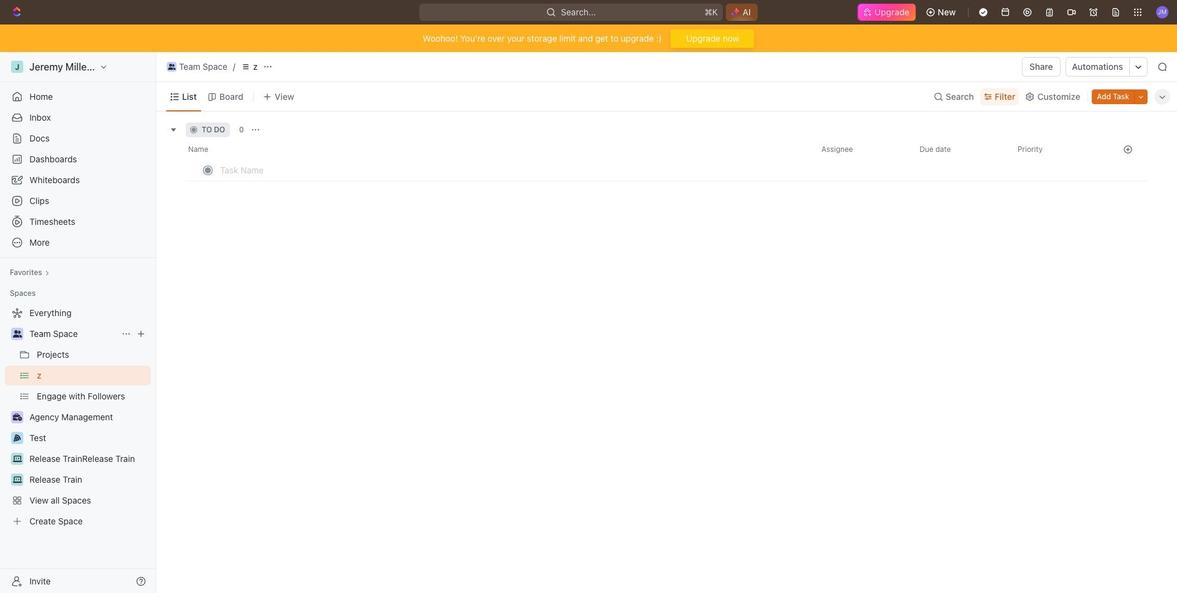 Task type: describe. For each thing, give the bounding box(es) containing it.
pizza slice image
[[13, 435, 21, 442]]

jeremy miller's workspace, , element
[[11, 61, 23, 73]]

tree inside sidebar navigation
[[5, 304, 151, 532]]

1 vertical spatial user group image
[[13, 331, 22, 338]]

business time image
[[13, 414, 22, 421]]

Task Name text field
[[220, 160, 578, 180]]



Task type: locate. For each thing, give the bounding box(es) containing it.
sidebar navigation
[[0, 52, 159, 594]]

0 vertical spatial user group image
[[168, 64, 176, 70]]

laptop code image
[[13, 477, 22, 484]]

1 horizontal spatial user group image
[[168, 64, 176, 70]]

tree
[[5, 304, 151, 532]]

0 horizontal spatial user group image
[[13, 331, 22, 338]]

user group image
[[168, 64, 176, 70], [13, 331, 22, 338]]

laptop code image
[[13, 456, 22, 463]]



Task type: vqa. For each thing, say whether or not it's contained in the screenshot.
tenth option from right
no



